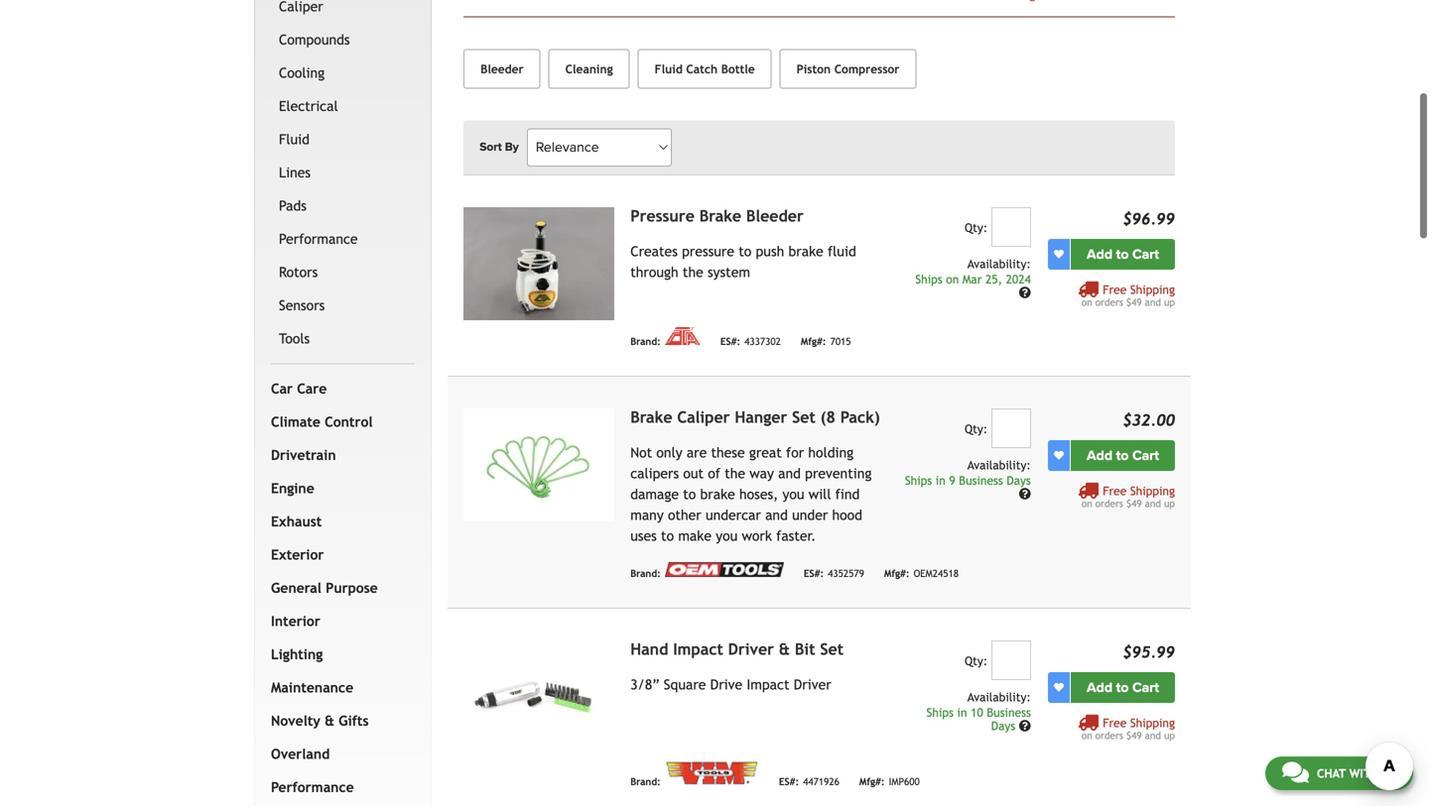 Task type: describe. For each thing, give the bounding box(es) containing it.
bleeder inside "link"
[[480, 62, 524, 76]]

lighting link
[[267, 638, 411, 672]]

up for $95.99
[[1164, 730, 1175, 742]]

1 horizontal spatial set
[[820, 640, 844, 659]]

hoses,
[[739, 487, 778, 502]]

the inside not only are these great for holding calipers out of the way and preventing damage to brake hoses, you will find many other undercar and under hood uses to make you work faster.
[[725, 466, 745, 482]]

add to cart for $95.99
[[1087, 680, 1159, 696]]

4471926
[[803, 777, 839, 788]]

free shipping on orders $49 and up for $32.00
[[1082, 484, 1175, 509]]

up for $96.99
[[1164, 296, 1175, 308]]

novelty & gifts
[[271, 713, 369, 729]]

pack)
[[840, 408, 880, 426]]

shipping for $32.00
[[1130, 484, 1175, 498]]

cta tools - corporate logo image
[[665, 327, 700, 345]]

3/8"
[[630, 677, 659, 693]]

to down $96.99
[[1116, 246, 1129, 263]]

1 vertical spatial performance link
[[267, 771, 411, 805]]

chat with us
[[1317, 767, 1396, 781]]

add to cart button for $95.99
[[1071, 673, 1175, 703]]

in for pack)
[[936, 474, 945, 488]]

pressure
[[682, 243, 734, 259]]

add to wish list image for $95.99
[[1054, 683, 1064, 693]]

0 vertical spatial mfg#:
[[801, 336, 826, 347]]

climate control link
[[267, 406, 411, 439]]

not
[[630, 445, 652, 461]]

to inside creates pressure to push brake fluid through the system
[[739, 243, 752, 259]]

availability: for $96.99
[[967, 257, 1031, 271]]

to down $95.99
[[1116, 680, 1129, 696]]

square
[[664, 677, 706, 693]]

0 vertical spatial driver
[[728, 640, 774, 659]]

climate control
[[271, 414, 373, 430]]

chat
[[1317, 767, 1346, 781]]

brake caliper hanger set (8 pack)
[[630, 408, 880, 426]]

orders for $96.99
[[1095, 296, 1123, 308]]

system
[[708, 264, 750, 280]]

car care link
[[267, 372, 411, 406]]

$49 for $96.99
[[1126, 296, 1142, 308]]

orders for $95.99
[[1095, 730, 1123, 742]]

pressure
[[630, 207, 695, 225]]

are
[[687, 445, 707, 461]]

business for $32.00
[[959, 474, 1003, 488]]

way
[[749, 466, 774, 482]]

us
[[1382, 767, 1396, 781]]

creates
[[630, 243, 678, 259]]

car care
[[271, 381, 327, 397]]

qty: for hand impact driver & bit set
[[965, 654, 988, 668]]

oem tools - corporate logo image
[[665, 562, 784, 577]]

free shipping on orders $49 and up for $96.99
[[1082, 283, 1175, 308]]

control
[[325, 414, 373, 430]]

to down out
[[683, 487, 696, 502]]

compressor
[[834, 62, 899, 76]]

chat with us link
[[1265, 757, 1413, 791]]

add to cart button for $32.00
[[1071, 440, 1175, 471]]

push
[[756, 243, 784, 259]]

purpose
[[326, 580, 378, 596]]

maintenance
[[271, 680, 353, 696]]

25,
[[985, 272, 1002, 286]]

on for $32.00
[[1082, 498, 1092, 509]]

fluid link
[[275, 123, 411, 156]]

cart for $32.00
[[1132, 447, 1159, 464]]

undercar
[[706, 507, 761, 523]]

fluid catch bottle link
[[638, 49, 772, 89]]

car
[[271, 381, 293, 397]]

of
[[708, 466, 720, 482]]

ships in 10 business days
[[927, 706, 1031, 733]]

compounds
[[279, 32, 350, 47]]

sensors link
[[275, 289, 411, 322]]

lines
[[279, 165, 311, 180]]

under
[[792, 507, 828, 523]]

work
[[742, 528, 772, 544]]

other
[[668, 507, 701, 523]]

imp600
[[889, 777, 920, 788]]

es#: for &
[[779, 777, 799, 788]]

orders for $32.00
[[1095, 498, 1123, 509]]

exterior link
[[267, 539, 411, 572]]

and down hoses,
[[765, 507, 788, 523]]

general purpose link
[[267, 572, 411, 605]]

not only are these great for holding calipers out of the way and preventing damage to brake hoses, you will find many other undercar and under hood uses to make you work faster.
[[630, 445, 872, 544]]

pads
[[279, 198, 307, 214]]

mfg#: 7015
[[801, 336, 851, 347]]

novelty & gifts link
[[267, 705, 411, 738]]

ships for pressure brake bleeder
[[915, 272, 942, 286]]

and down for on the bottom of the page
[[778, 466, 801, 482]]

make
[[678, 528, 712, 544]]

general purpose
[[271, 580, 378, 596]]

electrical
[[279, 98, 338, 114]]

pressure brake bleeder link
[[630, 207, 804, 225]]

cart for $96.99
[[1132, 246, 1159, 263]]

holding
[[808, 445, 854, 461]]

oem24518
[[914, 568, 959, 580]]

$32.00
[[1123, 411, 1175, 429]]

4337302
[[744, 336, 781, 347]]

brake inside not only are these great for holding calipers out of the way and preventing damage to brake hoses, you will find many other undercar and under hood uses to make you work faster.
[[700, 487, 735, 502]]

qty: for brake caliper hanger set (8 pack)
[[965, 422, 988, 436]]

gifts
[[339, 713, 369, 729]]

piston
[[797, 62, 831, 76]]

braking subcategories element
[[271, 0, 415, 365]]

preventing
[[805, 466, 872, 482]]

0 vertical spatial you
[[782, 487, 804, 502]]

brake caliper hanger set (8 pack) link
[[630, 408, 880, 426]]

will
[[809, 487, 831, 502]]

add to cart for $32.00
[[1087, 447, 1159, 464]]

brand: for set
[[630, 568, 661, 580]]

cleaning link
[[548, 49, 630, 89]]

1 brand: from the top
[[630, 336, 661, 347]]

free for $95.99
[[1103, 716, 1127, 730]]

rotors
[[279, 264, 318, 280]]

performance for bottom performance link
[[271, 780, 354, 796]]

$96.99
[[1123, 210, 1175, 228]]

1 horizontal spatial impact
[[747, 677, 789, 693]]

free shipping on orders $49 and up for $95.99
[[1082, 716, 1175, 742]]

out
[[683, 466, 704, 482]]

hanger
[[735, 408, 787, 426]]

mfg#: for set
[[859, 777, 885, 788]]

rotors link
[[275, 256, 411, 289]]

(8
[[820, 408, 835, 426]]

$49 for $32.00
[[1126, 498, 1142, 509]]

fluid
[[828, 243, 856, 259]]

brake inside creates pressure to push brake fluid through the system
[[788, 243, 823, 259]]

business for $95.99
[[987, 706, 1031, 720]]

tools
[[279, 331, 310, 347]]

7015
[[830, 336, 851, 347]]

hand impact driver & bit set
[[630, 640, 844, 659]]

es#4337302 - 7015 - pressure brake bleeder - creates pressure to push brake fluid through the system - cta tools - audi bmw volkswagen mercedes benz mini porsche image
[[464, 207, 614, 320]]

days for $32.00
[[1007, 474, 1031, 488]]

performance for performance link to the top
[[279, 231, 358, 247]]



Task type: vqa. For each thing, say whether or not it's contained in the screenshot.


Task type: locate. For each thing, give the bounding box(es) containing it.
ships in 9 business days
[[905, 474, 1031, 488]]

fluid left catch
[[655, 62, 683, 76]]

3 $49 from the top
[[1126, 730, 1142, 742]]

qty: up 'ships in 9 business days'
[[965, 422, 988, 436]]

2024
[[1006, 272, 1031, 286]]

qty: up ships on mar 25, 2024
[[965, 221, 988, 234]]

piston compressor link
[[780, 49, 916, 89]]

performance
[[279, 231, 358, 247], [271, 780, 354, 796]]

1 vertical spatial question circle image
[[1019, 488, 1031, 500]]

the
[[683, 264, 703, 280], [725, 466, 745, 482]]

1 horizontal spatial &
[[779, 640, 790, 659]]

0 vertical spatial &
[[779, 640, 790, 659]]

free for $32.00
[[1103, 484, 1127, 498]]

and for $32.00
[[1145, 498, 1161, 509]]

and
[[1145, 296, 1161, 308], [778, 466, 801, 482], [1145, 498, 1161, 509], [765, 507, 788, 523], [1145, 730, 1161, 742]]

$49 for $95.99
[[1126, 730, 1142, 742]]

es#4471926 - imp600 - hand impact driver & bit set - 3/8 square drive impact driver - vim tools - audi bmw volkswagen mercedes benz mini porsche image
[[464, 641, 614, 754]]

shipping down $95.99
[[1130, 716, 1175, 730]]

1 vertical spatial brand:
[[630, 568, 661, 580]]

2 vertical spatial free shipping on orders $49 and up
[[1082, 716, 1175, 742]]

to right uses
[[661, 528, 674, 544]]

1 vertical spatial impact
[[747, 677, 789, 693]]

maintenance link
[[267, 672, 411, 705]]

you left will
[[782, 487, 804, 502]]

shipping down $32.00
[[1130, 484, 1175, 498]]

add for $96.99
[[1087, 246, 1112, 263]]

great
[[749, 445, 782, 461]]

and down $96.99
[[1145, 296, 1161, 308]]

the down the pressure
[[683, 264, 703, 280]]

to left push
[[739, 243, 752, 259]]

2 add to cart from the top
[[1087, 447, 1159, 464]]

impact right drive
[[747, 677, 789, 693]]

up down $32.00
[[1164, 498, 1175, 509]]

add to cart down $96.99
[[1087, 246, 1159, 263]]

2 shipping from the top
[[1130, 484, 1175, 498]]

brake
[[699, 207, 741, 225], [630, 408, 672, 426]]

ships on mar 25, 2024
[[915, 272, 1031, 286]]

1 vertical spatial bleeder
[[746, 207, 804, 225]]

you
[[782, 487, 804, 502], [716, 528, 738, 544]]

2 cart from the top
[[1132, 447, 1159, 464]]

add to wish list image
[[1054, 249, 1064, 259]]

1 vertical spatial &
[[325, 713, 334, 729]]

hand impact driver & bit set link
[[630, 640, 844, 659]]

2 horizontal spatial es#:
[[804, 568, 824, 580]]

add to cart button
[[1071, 239, 1175, 270], [1071, 440, 1175, 471], [1071, 673, 1175, 703]]

3 add to cart button from the top
[[1071, 673, 1175, 703]]

days right the 9
[[1007, 474, 1031, 488]]

hood
[[832, 507, 862, 523]]

ships left 10
[[927, 706, 954, 720]]

1 cart from the top
[[1132, 246, 1159, 263]]

2 vertical spatial add to cart button
[[1071, 673, 1175, 703]]

1 vertical spatial free
[[1103, 484, 1127, 498]]

$49 down $96.99
[[1126, 296, 1142, 308]]

add for $95.99
[[1087, 680, 1112, 696]]

days inside 'ships in 10 business days'
[[991, 719, 1015, 733]]

question circle image for $96.99
[[1019, 287, 1031, 298]]

10
[[971, 706, 983, 720]]

2 add to cart button from the top
[[1071, 440, 1175, 471]]

up
[[1164, 296, 1175, 308], [1164, 498, 1175, 509], [1164, 730, 1175, 742]]

availability: for $95.99
[[967, 690, 1031, 704]]

1 vertical spatial mfg#:
[[884, 568, 910, 580]]

qty: up 10
[[965, 654, 988, 668]]

bleeder up push
[[746, 207, 804, 225]]

1 vertical spatial performance
[[271, 780, 354, 796]]

availability:
[[967, 257, 1031, 271], [967, 458, 1031, 472], [967, 690, 1031, 704]]

the inside creates pressure to push brake fluid through the system
[[683, 264, 703, 280]]

0 vertical spatial impact
[[673, 640, 723, 659]]

1 vertical spatial shipping
[[1130, 484, 1175, 498]]

brake left fluid
[[788, 243, 823, 259]]

add to cart down $32.00
[[1087, 447, 1159, 464]]

free for $96.99
[[1103, 283, 1127, 296]]

and for $96.99
[[1145, 296, 1161, 308]]

mfg#: oem24518
[[884, 568, 959, 580]]

0 vertical spatial bleeder
[[480, 62, 524, 76]]

performance link up rotors
[[275, 223, 411, 256]]

fluid for fluid
[[279, 131, 310, 147]]

care
[[297, 381, 327, 397]]

es#: for set
[[804, 568, 824, 580]]

free down $32.00
[[1103, 484, 1127, 498]]

2 free from the top
[[1103, 484, 1127, 498]]

fluid for fluid catch bottle
[[655, 62, 683, 76]]

es#: left '4337302' at right top
[[720, 336, 740, 347]]

es#4352579 - oem24518 - brake caliper hanger set (8 pack) - not only are these great for holding calipers out of the way and preventing damage to brake hoses, you will find many other undercar and under hood uses to make you work faster. - oem tools - audi bmw volkswagen mercedes benz mini porsche image
[[464, 409, 614, 522]]

mfg#: left 'imp600'
[[859, 777, 885, 788]]

1 add to wish list image from the top
[[1054, 451, 1064, 461]]

1 vertical spatial business
[[987, 706, 1031, 720]]

add to wish list image for $32.00
[[1054, 451, 1064, 461]]

2 brand: from the top
[[630, 568, 661, 580]]

in left the 9
[[936, 474, 945, 488]]

3 add from the top
[[1087, 680, 1112, 696]]

add to wish list image
[[1054, 451, 1064, 461], [1054, 683, 1064, 693]]

1 vertical spatial driver
[[794, 677, 831, 693]]

up down $95.99
[[1164, 730, 1175, 742]]

ships left mar
[[915, 272, 942, 286]]

1 vertical spatial add to cart button
[[1071, 440, 1175, 471]]

0 vertical spatial brand:
[[630, 336, 661, 347]]

sensors
[[279, 298, 325, 313]]

1 up from the top
[[1164, 296, 1175, 308]]

bleeder link
[[464, 49, 541, 89]]

1 horizontal spatial fluid
[[655, 62, 683, 76]]

free down $95.99
[[1103, 716, 1127, 730]]

1 add to cart button from the top
[[1071, 239, 1175, 270]]

0 vertical spatial $49
[[1126, 296, 1142, 308]]

the right of
[[725, 466, 745, 482]]

2 vertical spatial es#:
[[779, 777, 799, 788]]

days for $95.99
[[991, 719, 1015, 733]]

business up question circle image
[[987, 706, 1031, 720]]

availability: up 'ships in 9 business days'
[[967, 458, 1031, 472]]

& left gifts
[[325, 713, 334, 729]]

driver down bit
[[794, 677, 831, 693]]

2 vertical spatial $49
[[1126, 730, 1142, 742]]

brand: left vim tools - corporate logo
[[630, 777, 661, 788]]

in left 10
[[957, 706, 967, 720]]

1 vertical spatial ships
[[905, 474, 932, 488]]

bottle
[[721, 62, 755, 76]]

brake down of
[[700, 487, 735, 502]]

performance link down overland on the bottom of page
[[267, 771, 411, 805]]

set right bit
[[820, 640, 844, 659]]

shipping for $95.99
[[1130, 716, 1175, 730]]

lighting
[[271, 647, 323, 663]]

1 vertical spatial the
[[725, 466, 745, 482]]

free shipping on orders $49 and up down $96.99
[[1082, 283, 1175, 308]]

up down $96.99
[[1164, 296, 1175, 308]]

add to cart
[[1087, 246, 1159, 263], [1087, 447, 1159, 464], [1087, 680, 1159, 696]]

interior
[[271, 614, 320, 629]]

mfg#: imp600
[[859, 777, 920, 788]]

in inside 'ships in 10 business days'
[[957, 706, 967, 720]]

0 vertical spatial es#:
[[720, 336, 740, 347]]

1 $49 from the top
[[1126, 296, 1142, 308]]

2 up from the top
[[1164, 498, 1175, 509]]

1 question circle image from the top
[[1019, 287, 1031, 298]]

0 horizontal spatial brake
[[700, 487, 735, 502]]

impact
[[673, 640, 723, 659], [747, 677, 789, 693]]

ships left the 9
[[905, 474, 932, 488]]

many
[[630, 507, 664, 523]]

2 orders from the top
[[1095, 498, 1123, 509]]

1 vertical spatial brake
[[630, 408, 672, 426]]

3 shipping from the top
[[1130, 716, 1175, 730]]

2 vertical spatial cart
[[1132, 680, 1159, 696]]

add for $32.00
[[1087, 447, 1112, 464]]

1 vertical spatial orders
[[1095, 498, 1123, 509]]

availability: for $32.00
[[967, 458, 1031, 472]]

and for $95.99
[[1145, 730, 1161, 742]]

0 vertical spatial add to cart button
[[1071, 239, 1175, 270]]

orders down $96.99
[[1095, 296, 1123, 308]]

uses
[[630, 528, 657, 544]]

1 vertical spatial $49
[[1126, 498, 1142, 509]]

question circle image for $32.00
[[1019, 488, 1031, 500]]

0 horizontal spatial in
[[936, 474, 945, 488]]

performance up rotors
[[279, 231, 358, 247]]

2 vertical spatial brand:
[[630, 777, 661, 788]]

free shipping on orders $49 and up
[[1082, 283, 1175, 308], [1082, 484, 1175, 509], [1082, 716, 1175, 742]]

0 vertical spatial orders
[[1095, 296, 1123, 308]]

0 vertical spatial free
[[1103, 283, 1127, 296]]

fluid up lines
[[279, 131, 310, 147]]

performance down overland on the bottom of page
[[271, 780, 354, 796]]

ships for brake caliper hanger set (8 pack)
[[905, 474, 932, 488]]

lines link
[[275, 156, 411, 189]]

1 vertical spatial up
[[1164, 498, 1175, 509]]

add to cart button down $96.99
[[1071, 239, 1175, 270]]

0 vertical spatial cart
[[1132, 246, 1159, 263]]

0 vertical spatial business
[[959, 474, 1003, 488]]

shipping for $96.99
[[1130, 283, 1175, 296]]

you down undercar
[[716, 528, 738, 544]]

1 vertical spatial fluid
[[279, 131, 310, 147]]

free
[[1103, 283, 1127, 296], [1103, 484, 1127, 498], [1103, 716, 1127, 730]]

0 vertical spatial brake
[[788, 243, 823, 259]]

cart for $95.99
[[1132, 680, 1159, 696]]

days
[[1007, 474, 1031, 488], [991, 719, 1015, 733]]

0 vertical spatial fluid
[[655, 62, 683, 76]]

0 horizontal spatial driver
[[728, 640, 774, 659]]

question circle image down 'ships in 9 business days'
[[1019, 488, 1031, 500]]

bleeder up sort by on the top left of the page
[[480, 62, 524, 76]]

es#: left 4471926
[[779, 777, 799, 788]]

0 vertical spatial days
[[1007, 474, 1031, 488]]

1 horizontal spatial driver
[[794, 677, 831, 693]]

3 free shipping on orders $49 and up from the top
[[1082, 716, 1175, 742]]

0 horizontal spatial you
[[716, 528, 738, 544]]

question circle image
[[1019, 720, 1031, 732]]

1 availability: from the top
[[967, 257, 1031, 271]]

exhaust link
[[267, 505, 411, 539]]

brand: left cta tools - corporate logo
[[630, 336, 661, 347]]

2 vertical spatial shipping
[[1130, 716, 1175, 730]]

vim tools - corporate logo image
[[665, 761, 759, 786]]

hand
[[630, 640, 668, 659]]

mfg#: for pack)
[[884, 568, 910, 580]]

1 horizontal spatial brake
[[699, 207, 741, 225]]

set left (8
[[792, 408, 816, 426]]

in for set
[[957, 706, 967, 720]]

add to cart for $96.99
[[1087, 246, 1159, 263]]

drivetrain link
[[267, 439, 411, 472]]

exterior
[[271, 547, 324, 563]]

1 qty: from the top
[[965, 221, 988, 234]]

1 free from the top
[[1103, 283, 1127, 296]]

sort
[[480, 140, 502, 155]]

$49 down $95.99
[[1126, 730, 1142, 742]]

free shipping on orders $49 and up down $32.00
[[1082, 484, 1175, 509]]

1 vertical spatial brake
[[700, 487, 735, 502]]

1 vertical spatial es#:
[[804, 568, 824, 580]]

None number field
[[991, 207, 1031, 247], [991, 409, 1031, 448], [991, 641, 1031, 681], [991, 207, 1031, 247], [991, 409, 1031, 448], [991, 641, 1031, 681]]

3 qty: from the top
[[965, 654, 988, 668]]

0 vertical spatial up
[[1164, 296, 1175, 308]]

0 horizontal spatial fluid
[[279, 131, 310, 147]]

2 vertical spatial ships
[[927, 706, 954, 720]]

0 horizontal spatial impact
[[673, 640, 723, 659]]

add to cart button down $32.00
[[1071, 440, 1175, 471]]

brand:
[[630, 336, 661, 347], [630, 568, 661, 580], [630, 777, 661, 788]]

0 vertical spatial add to cart
[[1087, 246, 1159, 263]]

electrical link
[[275, 90, 411, 123]]

1 shipping from the top
[[1130, 283, 1175, 296]]

question circle image down 2024
[[1019, 287, 1031, 298]]

1 horizontal spatial you
[[782, 487, 804, 502]]

0 vertical spatial free shipping on orders $49 and up
[[1082, 283, 1175, 308]]

0 vertical spatial add to wish list image
[[1054, 451, 1064, 461]]

comments image
[[1282, 761, 1309, 785]]

$49 down $32.00
[[1126, 498, 1142, 509]]

cart down $95.99
[[1132, 680, 1159, 696]]

0 vertical spatial add
[[1087, 246, 1112, 263]]

1 vertical spatial you
[[716, 528, 738, 544]]

1 vertical spatial add
[[1087, 447, 1112, 464]]

0 horizontal spatial bleeder
[[480, 62, 524, 76]]

business
[[959, 474, 1003, 488], [987, 706, 1031, 720]]

3 free from the top
[[1103, 716, 1127, 730]]

mfg#:
[[801, 336, 826, 347], [884, 568, 910, 580], [859, 777, 885, 788]]

add to cart button for $96.99
[[1071, 239, 1175, 270]]

availability: up 10
[[967, 690, 1031, 704]]

driver up 3/8" square drive impact driver
[[728, 640, 774, 659]]

sort by
[[480, 140, 519, 155]]

1 vertical spatial days
[[991, 719, 1015, 733]]

fluid inside braking subcategories element
[[279, 131, 310, 147]]

es#:
[[720, 336, 740, 347], [804, 568, 824, 580], [779, 777, 799, 788]]

1 horizontal spatial brake
[[788, 243, 823, 259]]

2 vertical spatial mfg#:
[[859, 777, 885, 788]]

orders down $32.00
[[1095, 498, 1123, 509]]

0 horizontal spatial es#:
[[720, 336, 740, 347]]

find
[[835, 487, 860, 502]]

0 horizontal spatial the
[[683, 264, 703, 280]]

3 availability: from the top
[[967, 690, 1031, 704]]

with
[[1349, 767, 1379, 781]]

to down $32.00
[[1116, 447, 1129, 464]]

add to cart button down $95.99
[[1071, 673, 1175, 703]]

mfg#: left oem24518
[[884, 568, 910, 580]]

3 up from the top
[[1164, 730, 1175, 742]]

3 cart from the top
[[1132, 680, 1159, 696]]

1 horizontal spatial es#:
[[779, 777, 799, 788]]

brand: down uses
[[630, 568, 661, 580]]

1 add from the top
[[1087, 246, 1112, 263]]

0 vertical spatial the
[[683, 264, 703, 280]]

4352579
[[828, 568, 864, 580]]

ships for hand impact driver & bit set
[[927, 706, 954, 720]]

2 qty: from the top
[[965, 422, 988, 436]]

es#: 4352579
[[804, 568, 864, 580]]

0 vertical spatial question circle image
[[1019, 287, 1031, 298]]

qty: for pressure brake bleeder
[[965, 221, 988, 234]]

cart down $32.00
[[1132, 447, 1159, 464]]

0 vertical spatial performance link
[[275, 223, 411, 256]]

for
[[786, 445, 804, 461]]

3/8" square drive impact driver
[[630, 677, 831, 693]]

on for $95.99
[[1082, 730, 1092, 742]]

creates pressure to push brake fluid through the system
[[630, 243, 856, 280]]

compounds link
[[275, 23, 411, 56]]

1 free shipping on orders $49 and up from the top
[[1082, 283, 1175, 308]]

on for $96.99
[[1082, 296, 1092, 308]]

free shipping on orders $49 and up down $95.99
[[1082, 716, 1175, 742]]

ships inside 'ships in 10 business days'
[[927, 706, 954, 720]]

2 $49 from the top
[[1126, 498, 1142, 509]]

es#: left 4352579
[[804, 568, 824, 580]]

2 free shipping on orders $49 and up from the top
[[1082, 484, 1175, 509]]

2 vertical spatial availability:
[[967, 690, 1031, 704]]

exhaust
[[271, 514, 322, 530]]

1 orders from the top
[[1095, 296, 1123, 308]]

shipping down $96.99
[[1130, 283, 1175, 296]]

up for $32.00
[[1164, 498, 1175, 509]]

0 vertical spatial shipping
[[1130, 283, 1175, 296]]

1 vertical spatial add to cart
[[1087, 447, 1159, 464]]

& left bit
[[779, 640, 790, 659]]

0 vertical spatial ships
[[915, 272, 942, 286]]

pressure brake bleeder
[[630, 207, 804, 225]]

1 vertical spatial availability:
[[967, 458, 1031, 472]]

1 vertical spatial cart
[[1132, 447, 1159, 464]]

bleeder
[[480, 62, 524, 76], [746, 207, 804, 225]]

add to cart down $95.99
[[1087, 680, 1159, 696]]

drivetrain
[[271, 447, 336, 463]]

3 brand: from the top
[[630, 777, 661, 788]]

1 vertical spatial free shipping on orders $49 and up
[[1082, 484, 1175, 509]]

availability: up 25, at top
[[967, 257, 1031, 271]]

business right the 9
[[959, 474, 1003, 488]]

cart down $96.99
[[1132, 246, 1159, 263]]

question circle image
[[1019, 287, 1031, 298], [1019, 488, 1031, 500]]

2 question circle image from the top
[[1019, 488, 1031, 500]]

faster.
[[776, 528, 816, 544]]

$95.99
[[1123, 643, 1175, 662]]

orders
[[1095, 296, 1123, 308], [1095, 498, 1123, 509], [1095, 730, 1123, 742]]

1 horizontal spatial in
[[957, 706, 967, 720]]

fluid catch bottle
[[655, 62, 755, 76]]

business inside 'ships in 10 business days'
[[987, 706, 1031, 720]]

1 vertical spatial add to wish list image
[[1054, 683, 1064, 693]]

catch
[[686, 62, 718, 76]]

performance inside braking subcategories element
[[279, 231, 358, 247]]

0 vertical spatial availability:
[[967, 257, 1031, 271]]

9
[[949, 474, 955, 488]]

1 horizontal spatial bleeder
[[746, 207, 804, 225]]

2 vertical spatial qty:
[[965, 654, 988, 668]]

0 vertical spatial brake
[[699, 207, 741, 225]]

in
[[936, 474, 945, 488], [957, 706, 967, 720]]

2 add from the top
[[1087, 447, 1112, 464]]

2 vertical spatial up
[[1164, 730, 1175, 742]]

free down $96.99
[[1103, 283, 1127, 296]]

on
[[946, 272, 959, 286], [1082, 296, 1092, 308], [1082, 498, 1092, 509], [1082, 730, 1092, 742]]

2 vertical spatial orders
[[1095, 730, 1123, 742]]

2 add to wish list image from the top
[[1054, 683, 1064, 693]]

1 vertical spatial set
[[820, 640, 844, 659]]

overland link
[[267, 738, 411, 771]]

impact up square
[[673, 640, 723, 659]]

add
[[1087, 246, 1112, 263], [1087, 447, 1112, 464], [1087, 680, 1112, 696]]

1 add to cart from the top
[[1087, 246, 1159, 263]]

brake up not at the bottom
[[630, 408, 672, 426]]

these
[[711, 445, 745, 461]]

0 vertical spatial set
[[792, 408, 816, 426]]

piston compressor
[[797, 62, 899, 76]]

cleaning
[[565, 62, 613, 76]]

3 orders from the top
[[1095, 730, 1123, 742]]

0 vertical spatial qty:
[[965, 221, 988, 234]]

and down $32.00
[[1145, 498, 1161, 509]]

and down $95.99
[[1145, 730, 1161, 742]]

1 horizontal spatial the
[[725, 466, 745, 482]]

0 horizontal spatial brake
[[630, 408, 672, 426]]

by
[[505, 140, 519, 155]]

brand: for &
[[630, 777, 661, 788]]

0 vertical spatial performance
[[279, 231, 358, 247]]

orders right question circle image
[[1095, 730, 1123, 742]]

brake up the pressure
[[699, 207, 741, 225]]

2 availability: from the top
[[967, 458, 1031, 472]]

only
[[656, 445, 682, 461]]

2 vertical spatial free
[[1103, 716, 1127, 730]]

days left question circle image
[[991, 719, 1015, 733]]

mfg#: left 7015
[[801, 336, 826, 347]]

3 add to cart from the top
[[1087, 680, 1159, 696]]



